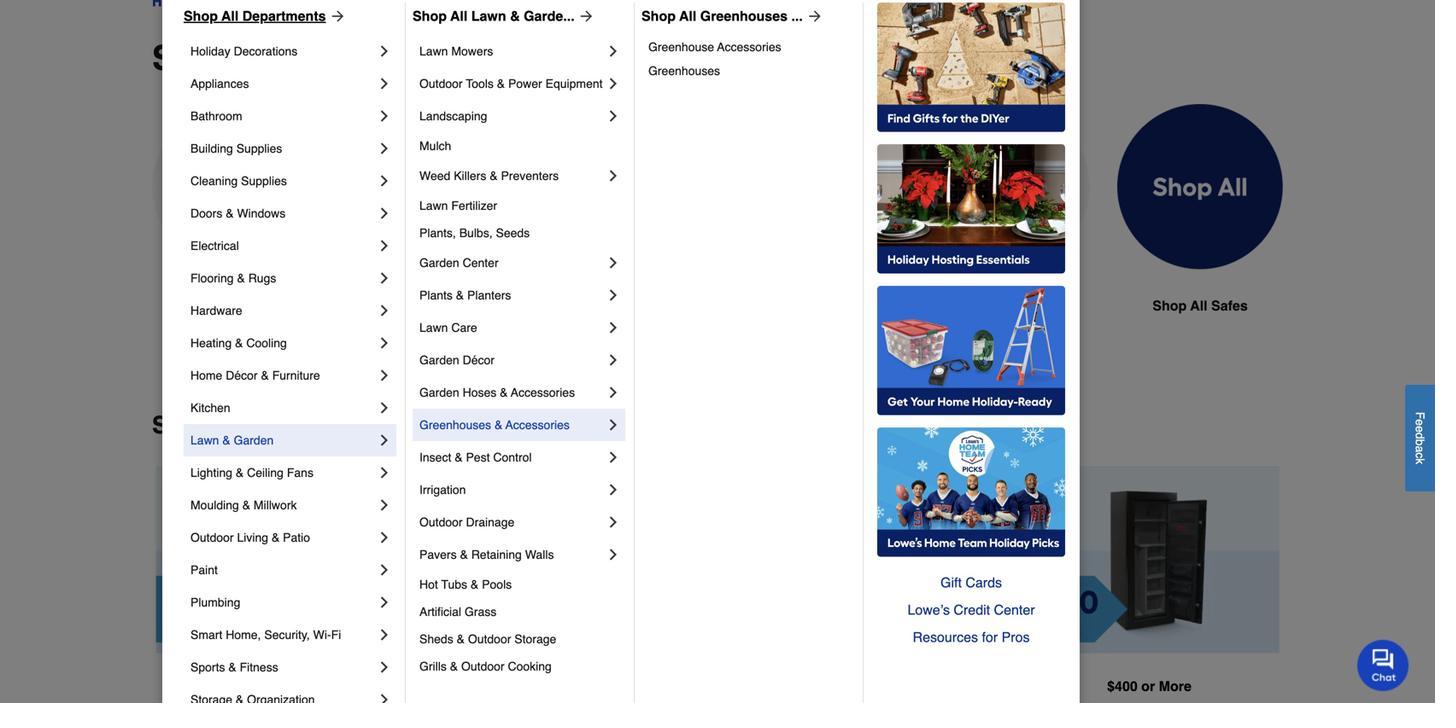 Task type: vqa. For each thing, say whether or not it's contained in the screenshot.
Plants & Planters link
yes



Task type: locate. For each thing, give the bounding box(es) containing it.
garden down "lawn care"
[[419, 354, 459, 367]]

moulding
[[191, 499, 239, 513]]

a tall black sports afield gun safe. image
[[345, 104, 511, 270]]

3 shop from the left
[[642, 8, 676, 24]]

0 horizontal spatial center
[[463, 256, 499, 270]]

all inside shop all departments link
[[221, 8, 239, 24]]

shop up the holiday
[[184, 8, 218, 24]]

& right hoses
[[500, 386, 508, 400]]

shop all departments link
[[184, 6, 346, 26]]

killers
[[454, 169, 486, 183]]

e up d at bottom
[[1414, 420, 1427, 426]]

accessories
[[717, 40, 781, 54], [511, 386, 575, 400], [506, 419, 570, 432]]

lawn fertilizer link
[[419, 192, 622, 220]]

a black sentrysafe fireproof safe. image
[[152, 104, 318, 269]]

home for home décor & furniture
[[191, 369, 222, 383]]

lowe's credit center link
[[877, 597, 1065, 625]]

all inside shop all lawn & garde... link
[[450, 8, 468, 24]]

garden down garden décor
[[419, 386, 459, 400]]

k
[[1414, 459, 1427, 465]]

& right tubs
[[471, 578, 479, 592]]

a
[[1414, 446, 1427, 453]]

tools
[[466, 77, 494, 91]]

greenhouses up insect
[[419, 419, 491, 432]]

accessories up greenhouses link
[[717, 40, 781, 54]]

preventers
[[501, 169, 559, 183]]

outdoor up 'landscaping'
[[419, 77, 463, 91]]

shop safes by price
[[152, 412, 382, 440]]

lawn left mowers on the left top
[[419, 44, 448, 58]]

sports & fitness
[[191, 661, 278, 675]]

a black sentrysafe file safe with a key in the lock and the lid ajar. image
[[924, 104, 1090, 269]]

décor for departments
[[226, 369, 258, 383]]

accessories up control
[[506, 419, 570, 432]]

chevron right image
[[376, 43, 393, 60], [376, 75, 393, 92], [605, 75, 622, 92], [605, 108, 622, 125], [376, 173, 393, 190], [376, 205, 393, 222], [376, 238, 393, 255], [376, 270, 393, 287], [605, 287, 622, 304], [605, 352, 622, 369], [376, 367, 393, 384], [605, 384, 622, 402], [605, 417, 622, 434], [376, 432, 393, 449], [376, 465, 393, 482], [605, 482, 622, 499], [376, 497, 393, 514], [376, 530, 393, 547], [605, 547, 622, 564], [376, 562, 393, 579], [376, 692, 393, 704]]

chevron right image for lawn care
[[605, 320, 622, 337]]

garden for garden hoses & accessories
[[419, 386, 459, 400]]

chevron right image for outdoor drainage
[[605, 514, 622, 531]]

supplies for cleaning supplies
[[241, 174, 287, 188]]

e up b
[[1414, 426, 1427, 433]]

doors & windows link
[[191, 197, 376, 230]]

outdoor up grills & outdoor cooking
[[468, 633, 511, 647]]

chevron right image for moulding & millwork
[[376, 497, 393, 514]]

lawn & garden
[[191, 434, 274, 448]]

gun
[[394, 298, 422, 314]]

chevron right image for weed killers & preventers
[[605, 167, 622, 185]]

supplies up windows
[[241, 174, 287, 188]]

lawn
[[471, 8, 506, 24], [419, 44, 448, 58], [419, 199, 448, 213], [419, 321, 448, 335], [191, 434, 219, 448]]

equipment
[[546, 77, 603, 91]]

$400 or more. image
[[1019, 467, 1280, 654]]

shop for shop all lawn & garde...
[[413, 8, 447, 24]]

kitchen link
[[191, 392, 376, 425]]

1 horizontal spatial shop
[[1153, 298, 1187, 314]]

hot tubs & pools link
[[419, 572, 622, 599]]

chevron right image for lawn & garden
[[376, 432, 393, 449]]

lawn for lawn & garden
[[191, 434, 219, 448]]

outdoor down 'irrigation'
[[419, 516, 463, 530]]

2 shop from the left
[[413, 8, 447, 24]]

& left patio
[[272, 531, 280, 545]]

1 vertical spatial greenhouses
[[648, 64, 720, 78]]

& right grills
[[450, 660, 458, 674]]

décor
[[463, 354, 495, 367], [226, 369, 258, 383]]

all for lawn
[[450, 8, 468, 24]]

0 vertical spatial décor
[[463, 354, 495, 367]]

outdoor down sheds & outdoor storage
[[461, 660, 505, 674]]

greenhouses up greenhouse accessories link
[[700, 8, 788, 24]]

1 vertical spatial shop
[[152, 412, 212, 440]]

grills
[[419, 660, 447, 674]]

greenhouse accessories link
[[648, 35, 851, 59]]

doors
[[191, 207, 222, 220]]

0 horizontal spatial shop
[[152, 412, 212, 440]]

supplies up cleaning supplies
[[236, 142, 282, 155]]

fireproof safes
[[185, 298, 285, 314]]

& left millwork
[[242, 499, 250, 513]]

arrow right image for shop all greenhouses ...
[[803, 8, 823, 25]]

decorations
[[234, 44, 298, 58]]

décor down heating & cooling on the left of the page
[[226, 369, 258, 383]]

shop up greenhouse at top left
[[642, 8, 676, 24]]

supplies
[[236, 142, 282, 155], [241, 174, 287, 188]]

greenhouses & accessories
[[419, 419, 570, 432]]

fi
[[331, 629, 341, 642]]

millwork
[[254, 499, 297, 513]]

heating & cooling
[[191, 337, 287, 350]]

garden down plants,
[[419, 256, 459, 270]]

1 arrow right image from the left
[[326, 8, 346, 25]]

outdoor inside outdoor drainage link
[[419, 516, 463, 530]]

shop for shop all departments
[[184, 8, 218, 24]]

tubs
[[441, 578, 467, 592]]

cleaning supplies link
[[191, 165, 376, 197]]

outdoor living & patio
[[191, 531, 310, 545]]

0 horizontal spatial shop
[[184, 8, 218, 24]]

lighting & ceiling fans link
[[191, 457, 376, 490]]

chevron right image for sports & fitness
[[376, 660, 393, 677]]

garden décor
[[419, 354, 495, 367]]

lawn mowers
[[419, 44, 493, 58]]

shop up lawn mowers
[[413, 8, 447, 24]]

chevron right image for hardware
[[376, 302, 393, 320]]

arrow right image up greenhouse accessories link
[[803, 8, 823, 25]]

care
[[451, 321, 477, 335]]

chevron right image for pavers & retaining walls
[[605, 547, 622, 564]]

lawn down kitchen
[[191, 434, 219, 448]]

chevron right image for garden décor
[[605, 352, 622, 369]]

accessories down garden décor link
[[511, 386, 575, 400]]

outdoor tools & power equipment
[[419, 77, 603, 91]]

& up 'lighting'
[[222, 434, 230, 448]]

2 horizontal spatial shop
[[642, 8, 676, 24]]

outdoor inside "outdoor tools & power equipment" "link"
[[419, 77, 463, 91]]

0 horizontal spatial décor
[[226, 369, 258, 383]]

1 vertical spatial accessories
[[511, 386, 575, 400]]

garden décor link
[[419, 344, 605, 377]]

shop all departments
[[184, 8, 326, 24]]

bathroom link
[[191, 100, 376, 132]]

grass
[[465, 606, 497, 619]]

resources
[[913, 630, 978, 646]]

artificial
[[419, 606, 461, 619]]

a black sentrysafe home safe with the door ajar. image
[[538, 104, 704, 269]]

2 arrow right image from the left
[[803, 8, 823, 25]]

lawn care
[[419, 321, 477, 335]]

$400
[[869, 680, 900, 695]]

greenhouses
[[700, 8, 788, 24], [648, 64, 720, 78], [419, 419, 491, 432]]

flooring & rugs
[[191, 272, 276, 285]]

chevron right image for kitchen
[[376, 400, 393, 417]]

building supplies
[[191, 142, 282, 155]]

greenhouses down greenhouse at top left
[[648, 64, 720, 78]]

chevron right image
[[605, 43, 622, 60], [376, 108, 393, 125], [376, 140, 393, 157], [605, 167, 622, 185], [605, 255, 622, 272], [376, 302, 393, 320], [605, 320, 622, 337], [376, 335, 393, 352], [376, 400, 393, 417], [605, 449, 622, 466], [605, 514, 622, 531], [376, 595, 393, 612], [376, 627, 393, 644], [376, 660, 393, 677]]

chevron right image for outdoor tools & power equipment
[[605, 75, 622, 92]]

departments
[[242, 8, 326, 24]]

chevron right image for garden hoses & accessories
[[605, 384, 622, 402]]

1 horizontal spatial shop
[[413, 8, 447, 24]]

kitchen
[[191, 402, 230, 415]]

2 vertical spatial accessories
[[506, 419, 570, 432]]

all inside shop all safes link
[[1190, 298, 1208, 314]]

find gifts for the diyer. image
[[877, 3, 1065, 132]]

hoses
[[463, 386, 497, 400]]

chevron right image for holiday decorations
[[376, 43, 393, 60]]

appliances link
[[191, 67, 376, 100]]

insect & pest control
[[419, 451, 532, 465]]

chevron right image for heating & cooling
[[376, 335, 393, 352]]

chevron right image for lighting & ceiling fans
[[376, 465, 393, 482]]

1 vertical spatial home
[[191, 369, 222, 383]]

1 horizontal spatial home
[[582, 298, 620, 314]]

lawn down gun safes
[[419, 321, 448, 335]]

0 vertical spatial center
[[463, 256, 499, 270]]

décor up hoses
[[463, 354, 495, 367]]

$200 – $400
[[824, 680, 900, 695]]

sports & fitness link
[[191, 652, 376, 684]]

outdoor inside outdoor living & patio link
[[191, 531, 234, 545]]

outdoor inside grills & outdoor cooking link
[[461, 660, 505, 674]]

pavers & retaining walls link
[[419, 539, 605, 572]]

sports
[[191, 661, 225, 675]]

0 vertical spatial home
[[582, 298, 620, 314]]

hardware link
[[191, 295, 376, 327]]

more
[[1159, 679, 1192, 695]]

& left ceiling on the bottom left of the page
[[236, 466, 244, 480]]

credit
[[954, 603, 990, 619]]

$100 to $200. image
[[443, 467, 704, 654]]

0 vertical spatial shop
[[1153, 298, 1187, 314]]

home
[[582, 298, 620, 314], [191, 369, 222, 383]]

greenhouses for greenhouses
[[648, 64, 720, 78]]

retaining
[[471, 548, 522, 562]]

planters
[[467, 289, 511, 302]]

arrow right image inside shop all departments link
[[326, 8, 346, 25]]

safes for file safes
[[1003, 298, 1039, 314]]

holiday
[[191, 44, 230, 58]]

storage
[[515, 633, 556, 647]]

all for safes
[[1190, 298, 1208, 314]]

1 vertical spatial supplies
[[241, 174, 287, 188]]

& left "pest"
[[455, 451, 463, 465]]

irrigation
[[419, 484, 466, 497]]

1 horizontal spatial arrow right image
[[803, 8, 823, 25]]

& left cooling
[[235, 337, 243, 350]]

outdoor inside sheds & outdoor storage link
[[468, 633, 511, 647]]

0 vertical spatial supplies
[[236, 142, 282, 155]]

holiday decorations link
[[191, 35, 376, 67]]

1 vertical spatial décor
[[226, 369, 258, 383]]

garden for garden center
[[419, 256, 459, 270]]

1 vertical spatial center
[[994, 603, 1035, 619]]

1 horizontal spatial center
[[994, 603, 1035, 619]]

artificial grass link
[[419, 599, 622, 626]]

outdoor down moulding
[[191, 531, 234, 545]]

chevron right image for appliances
[[376, 75, 393, 92]]

& right plants at the left of the page
[[456, 289, 464, 302]]

arrow right image
[[326, 8, 346, 25], [803, 8, 823, 25]]

2 vertical spatial greenhouses
[[419, 419, 491, 432]]

1 shop from the left
[[184, 8, 218, 24]]

center up pros
[[994, 603, 1035, 619]]

arrow right image inside the shop all greenhouses ... link
[[803, 8, 823, 25]]

pest
[[466, 451, 490, 465]]

get your home holiday-ready. image
[[877, 286, 1065, 416]]

file
[[975, 298, 999, 314]]

garden
[[419, 256, 459, 270], [419, 354, 459, 367], [419, 386, 459, 400], [234, 434, 274, 448]]

1 horizontal spatial décor
[[463, 354, 495, 367]]

all for greenhouses
[[679, 8, 697, 24]]

arrow right image up holiday decorations link
[[326, 8, 346, 25]]

holiday hosting essentials. image
[[877, 144, 1065, 274]]

lawn up plants,
[[419, 199, 448, 213]]

center down bulbs,
[[463, 256, 499, 270]]

garden hoses & accessories
[[419, 386, 575, 400]]

all inside the shop all greenhouses ... link
[[679, 8, 697, 24]]

0 horizontal spatial arrow right image
[[326, 8, 346, 25]]

0 horizontal spatial home
[[191, 369, 222, 383]]

& left furniture
[[261, 369, 269, 383]]

pavers
[[419, 548, 457, 562]]



Task type: describe. For each thing, give the bounding box(es) containing it.
chevron right image for greenhouses & accessories
[[605, 417, 622, 434]]

chevron right image for flooring & rugs
[[376, 270, 393, 287]]

weed
[[419, 169, 451, 183]]

weed killers & preventers
[[419, 169, 559, 183]]

chevron right image for doors & windows
[[376, 205, 393, 222]]

plants,
[[419, 226, 456, 240]]

greenhouses for greenhouses & accessories
[[419, 419, 491, 432]]

cooking
[[508, 660, 552, 674]]

lawn for lawn care
[[419, 321, 448, 335]]

shop for shop safes by price
[[152, 412, 212, 440]]

chevron right image for bathroom
[[376, 108, 393, 125]]

& down garden hoses & accessories
[[495, 419, 503, 432]]

plants, bulbs, seeds link
[[419, 220, 622, 247]]

fertilizer
[[451, 199, 497, 213]]

chat invite button image
[[1358, 640, 1410, 692]]

$200 to $400. image
[[731, 467, 992, 655]]

& right sports
[[228, 661, 236, 675]]

2 e from the top
[[1414, 426, 1427, 433]]

$99 or less. image
[[155, 467, 416, 654]]

power
[[508, 77, 542, 91]]

or
[[275, 679, 288, 695]]

& left garde...
[[510, 8, 520, 24]]

security,
[[264, 629, 310, 642]]

mulch link
[[419, 132, 622, 160]]

electrical
[[191, 239, 239, 253]]

walls
[[525, 548, 554, 562]]

1 e from the top
[[1414, 420, 1427, 426]]

greenhouse
[[648, 40, 714, 54]]

mowers
[[451, 44, 493, 58]]

appliances
[[191, 77, 249, 91]]

cleaning supplies
[[191, 174, 287, 188]]

ceiling
[[247, 466, 284, 480]]

home safes
[[582, 298, 660, 314]]

b
[[1414, 440, 1427, 446]]

$400 or more
[[1107, 679, 1192, 695]]

chevron right image for insect & pest control
[[605, 449, 622, 466]]

chevron right image for plants & planters
[[605, 287, 622, 304]]

bulbs,
[[459, 226, 493, 240]]

chevron right image for plumbing
[[376, 595, 393, 612]]

shop for shop all greenhouses ...
[[642, 8, 676, 24]]

f e e d b a c k
[[1414, 412, 1427, 465]]

heating
[[191, 337, 232, 350]]

hot tubs & pools
[[419, 578, 512, 592]]

moulding & millwork
[[191, 499, 297, 513]]

home,
[[226, 629, 261, 642]]

chevron right image for landscaping
[[605, 108, 622, 125]]

all for departments
[[221, 8, 239, 24]]

cards
[[966, 575, 1002, 591]]

garden up lighting & ceiling fans
[[234, 434, 274, 448]]

gun safes
[[394, 298, 462, 314]]

plants, bulbs, seeds
[[419, 226, 530, 240]]

arrow right image for shop all departments
[[326, 8, 346, 25]]

plumbing
[[191, 596, 240, 610]]

outdoor tools & power equipment link
[[419, 67, 605, 100]]

fireproof safes link
[[152, 104, 318, 358]]

gift cards link
[[877, 570, 1065, 597]]

fitness
[[240, 661, 278, 675]]

shop all lawn & garde...
[[413, 8, 575, 24]]

lawn fertilizer
[[419, 199, 497, 213]]

chevron right image for garden center
[[605, 255, 622, 272]]

& right doors
[[226, 207, 234, 220]]

c
[[1414, 453, 1427, 459]]

garden for garden décor
[[419, 354, 459, 367]]

chevron right image for smart home, security, wi-fi
[[376, 627, 393, 644]]

greenhouses link
[[648, 59, 851, 83]]

windows
[[237, 207, 286, 220]]

building
[[191, 142, 233, 155]]

chevron right image for cleaning supplies
[[376, 173, 393, 190]]

arrow right image
[[575, 8, 595, 25]]

& inside 'link'
[[471, 578, 479, 592]]

& left "rugs"
[[237, 272, 245, 285]]

safes for shop safes by price
[[219, 412, 282, 440]]

hot
[[419, 578, 438, 592]]

chevron right image for outdoor living & patio
[[376, 530, 393, 547]]

lighting
[[191, 466, 232, 480]]

décor for lawn
[[463, 354, 495, 367]]

shop all greenhouses ...
[[642, 8, 803, 24]]

bathroom
[[191, 109, 242, 123]]

greenhouses & accessories link
[[419, 409, 605, 442]]

& right tools on the left
[[497, 77, 505, 91]]

chevron right image for paint
[[376, 562, 393, 579]]

lawn for lawn fertilizer
[[419, 199, 448, 213]]

cleaning
[[191, 174, 238, 188]]

grills & outdoor cooking
[[419, 660, 552, 674]]

file safes
[[975, 298, 1039, 314]]

control
[[493, 451, 532, 465]]

lawn up mowers on the left top
[[471, 8, 506, 24]]

plants & planters
[[419, 289, 511, 302]]

lawn & garden link
[[191, 425, 376, 457]]

a black honeywell chest safe with the top open. image
[[731, 104, 897, 270]]

less
[[292, 679, 323, 695]]

$400 or
[[1107, 679, 1155, 695]]

chevron right image for lawn mowers
[[605, 43, 622, 60]]

building supplies link
[[191, 132, 376, 165]]

& right pavers
[[460, 548, 468, 562]]

safes for home safes
[[624, 298, 660, 314]]

outdoor for outdoor drainage
[[419, 516, 463, 530]]

heating & cooling link
[[191, 327, 376, 360]]

plants
[[419, 289, 453, 302]]

safes for gun safes
[[425, 298, 462, 314]]

lighting & ceiling fans
[[191, 466, 314, 480]]

& right killers
[[490, 169, 498, 183]]

sheds & outdoor storage
[[419, 633, 556, 647]]

flooring
[[191, 272, 234, 285]]

shop for shop all safes
[[1153, 298, 1187, 314]]

shop all lawn & garde... link
[[413, 6, 595, 26]]

by
[[289, 412, 317, 440]]

0 vertical spatial greenhouses
[[700, 8, 788, 24]]

0 vertical spatial accessories
[[717, 40, 781, 54]]

home décor & furniture link
[[191, 360, 376, 392]]

seeds
[[496, 226, 530, 240]]

lowe's home team holiday picks. image
[[877, 428, 1065, 558]]

lowe's credit center
[[908, 603, 1035, 619]]

supplies for building supplies
[[236, 142, 282, 155]]

pros
[[1002, 630, 1030, 646]]

lawn for lawn mowers
[[419, 44, 448, 58]]

chevron right image for home décor & furniture
[[376, 367, 393, 384]]

lowe's
[[908, 603, 950, 619]]

garde...
[[524, 8, 575, 24]]

drainage
[[466, 516, 515, 530]]

for
[[982, 630, 998, 646]]

paint
[[191, 564, 218, 578]]

chevron right image for irrigation
[[605, 482, 622, 499]]

chevron right image for building supplies
[[376, 140, 393, 157]]

furniture
[[272, 369, 320, 383]]

mulch
[[419, 139, 451, 153]]

$99 or less
[[248, 679, 323, 695]]

plumbing link
[[191, 587, 376, 619]]

patio
[[283, 531, 310, 545]]

chevron right image for electrical
[[376, 238, 393, 255]]

smart home, security, wi-fi
[[191, 629, 341, 642]]

plants & planters link
[[419, 279, 605, 312]]

outdoor for outdoor living & patio
[[191, 531, 234, 545]]

gift cards
[[941, 575, 1002, 591]]

home safes link
[[538, 104, 704, 358]]

home for home safes
[[582, 298, 620, 314]]

paint link
[[191, 554, 376, 587]]

& right sheds
[[457, 633, 465, 647]]

shop all. image
[[1117, 104, 1283, 271]]

safes for fireproof safes
[[249, 298, 285, 314]]

pavers & retaining walls
[[419, 548, 554, 562]]

outdoor for outdoor tools & power equipment
[[419, 77, 463, 91]]



